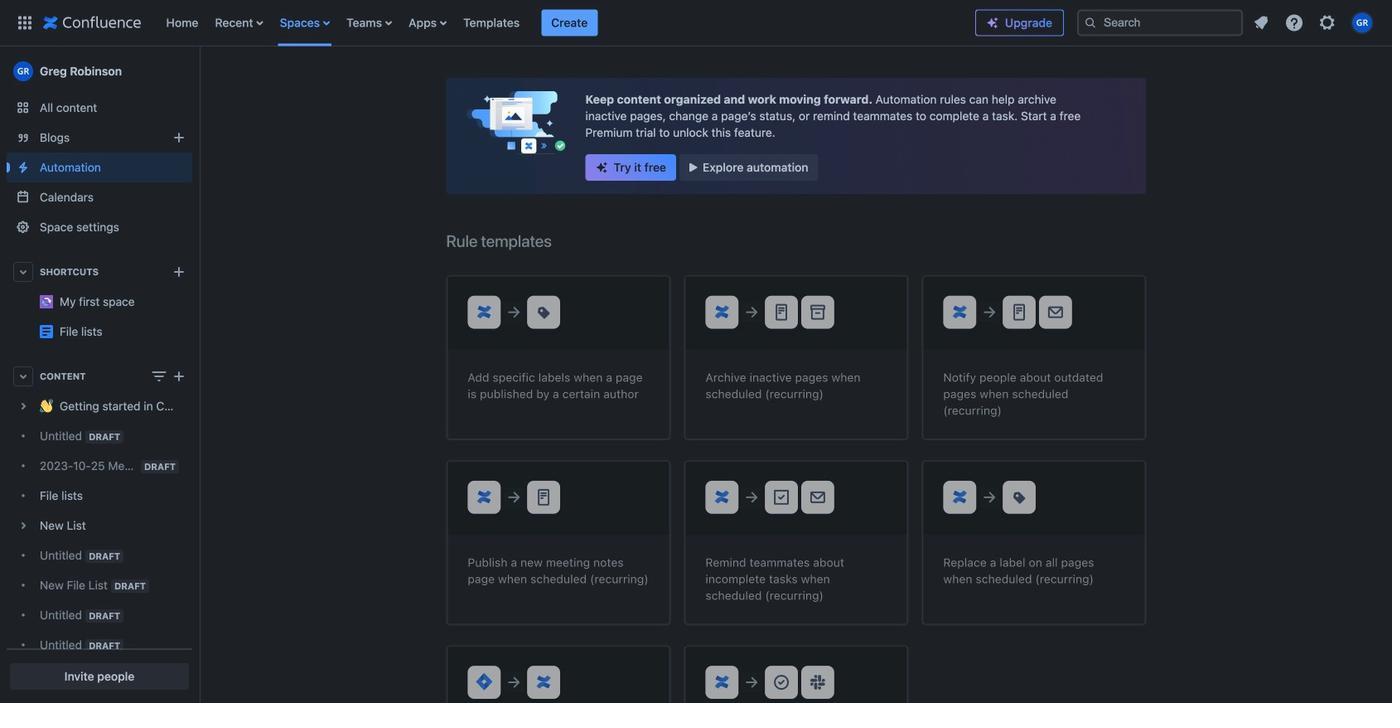 Task type: vqa. For each thing, say whether or not it's contained in the screenshot.
Employee promotion letter
no



Task type: locate. For each thing, give the bounding box(es) containing it.
tree inside space element
[[7, 391, 192, 703]]

list for premium icon
[[1247, 8, 1383, 38]]

group
[[586, 154, 819, 181]]

help icon image
[[1285, 13, 1305, 33]]

list item inside list
[[542, 10, 598, 36]]

space element
[[0, 46, 199, 703]]

tree
[[7, 391, 192, 703]]

1 horizontal spatial list
[[1247, 8, 1383, 38]]

search image
[[1084, 16, 1098, 29]]

banner
[[0, 0, 1393, 46]]

None search field
[[1078, 10, 1244, 36]]

appswitcher icon image
[[15, 13, 35, 33]]

confluence image
[[43, 13, 141, 33], [43, 13, 141, 33]]

change view image
[[149, 366, 169, 386]]

list
[[158, 0, 976, 46], [1247, 8, 1383, 38]]

Search field
[[1078, 10, 1244, 36]]

elevate automation upsell image image
[[446, 227, 1147, 703]]

create a blog image
[[169, 128, 189, 148]]

create a page image
[[169, 366, 189, 386]]

0 horizontal spatial list
[[158, 0, 976, 46]]

list item
[[542, 10, 598, 36]]



Task type: describe. For each thing, give the bounding box(es) containing it.
explore automation image
[[687, 161, 700, 174]]

list for appswitcher icon
[[158, 0, 976, 46]]

notification icon image
[[1252, 13, 1272, 33]]

global element
[[10, 0, 976, 46]]

premium image
[[987, 16, 1000, 29]]

collapse sidebar image
[[181, 55, 217, 88]]

file lists image
[[40, 325, 53, 338]]

settings icon image
[[1318, 13, 1338, 33]]

add shortcut image
[[169, 262, 189, 282]]



